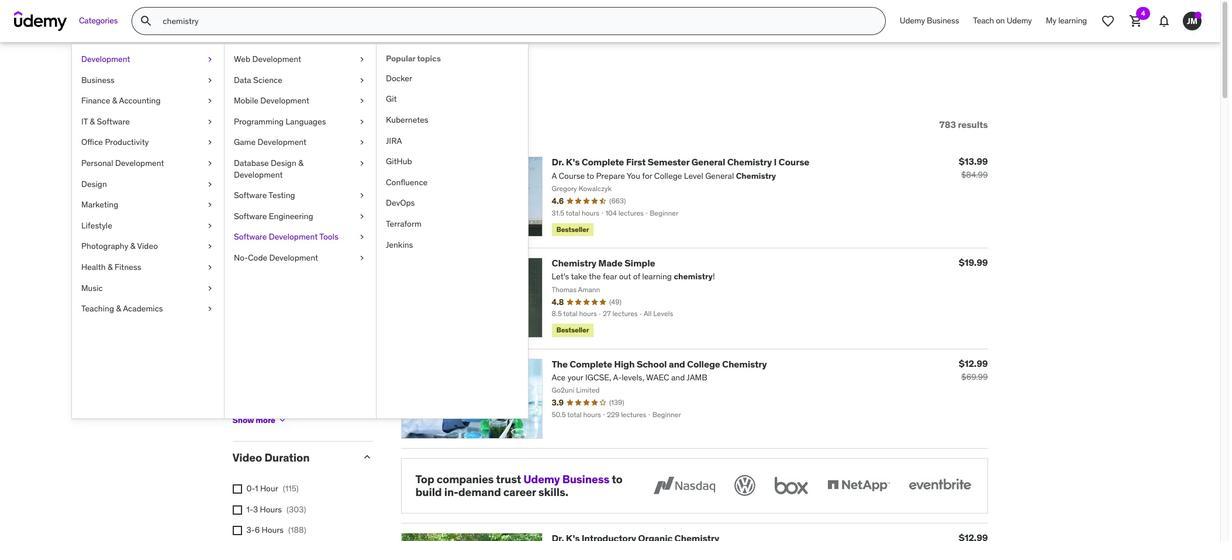 Task type: vqa. For each thing, say whether or not it's contained in the screenshot.
the topmost Courses
no



Task type: describe. For each thing, give the bounding box(es) containing it.
it
[[81, 116, 88, 127]]

hour
[[260, 484, 278, 494]]

database design & development
[[234, 158, 303, 180]]

submit search image
[[139, 14, 153, 28]]

results for 783 results
[[958, 119, 988, 130]]

simple
[[625, 257, 655, 269]]

video duration
[[232, 451, 310, 465]]

& for 4.0 & up
[[303, 220, 309, 230]]

xsmall image for mobile development
[[357, 95, 367, 107]]

school
[[637, 358, 667, 370]]

wishlist image
[[1101, 14, 1115, 28]]

science
[[253, 75, 282, 85]]

xsmall image for software testing
[[357, 190, 367, 202]]

xsmall image for teaching & academics
[[205, 304, 215, 315]]

popular
[[386, 53, 415, 64]]

general
[[691, 156, 725, 168]]

academics
[[123, 304, 163, 314]]

ratings
[[232, 166, 273, 180]]

categories button
[[72, 7, 125, 35]]

xsmall image for web development
[[357, 54, 367, 65]]

chemistry made simple link
[[552, 257, 655, 269]]

$12.99
[[959, 358, 988, 369]]

3
[[253, 504, 258, 515]]

xsmall image for data science
[[357, 75, 367, 86]]

high
[[614, 358, 635, 370]]

1-3 hours (303)
[[246, 504, 306, 515]]

xsmall image for music
[[205, 283, 215, 294]]

0 horizontal spatial udemy business link
[[523, 472, 609, 486]]

more
[[256, 415, 275, 426]]

up for 4.0 & up
[[311, 220, 320, 230]]

1
[[255, 484, 258, 494]]

0 horizontal spatial udemy
[[523, 472, 560, 486]]

xsmall image for show more
[[278, 416, 287, 425]]

xsmall image for database design & development
[[357, 158, 367, 169]]

Search for anything text field
[[160, 11, 871, 31]]

devops
[[386, 198, 415, 208]]

code
[[248, 253, 267, 263]]

productivity
[[105, 137, 149, 148]]

software development tools link
[[225, 227, 376, 248]]

3.0 & up
[[290, 261, 320, 272]]

design inside database design & development
[[271, 158, 296, 168]]

hours for 1-3 hours
[[260, 504, 282, 515]]

$84.99
[[961, 170, 988, 180]]

docker
[[386, 73, 412, 83]]

& for teaching & academics
[[116, 304, 121, 314]]

3-6 hours (188)
[[246, 525, 306, 536]]

my
[[1046, 15, 1056, 26]]

web development
[[234, 54, 301, 64]]

teaching & academics
[[81, 304, 163, 314]]

xsmall image for programming languages
[[357, 116, 367, 128]]

3-
[[246, 525, 255, 536]]

hours for 3-6 hours
[[262, 525, 284, 536]]

mobile
[[234, 95, 258, 106]]

783 for 783 results for "chemistry"
[[232, 69, 266, 93]]

design link
[[72, 174, 224, 195]]

health & fitness
[[81, 262, 141, 272]]

xsmall image for personal development
[[205, 158, 215, 169]]

languages
[[286, 116, 326, 127]]

no-
[[234, 253, 248, 263]]

photography
[[81, 241, 128, 252]]

nasdaq image
[[651, 473, 718, 498]]

software for software testing
[[234, 190, 267, 201]]

udemy image
[[14, 11, 67, 31]]

career
[[503, 486, 536, 500]]

& for finance & accounting
[[112, 95, 117, 106]]

development link
[[72, 49, 224, 70]]

xsmall image for software engineering
[[357, 211, 367, 222]]

data
[[234, 75, 251, 85]]

lifestyle link
[[72, 216, 224, 236]]

1 horizontal spatial udemy
[[900, 15, 925, 26]]

development inside database design & development
[[234, 169, 283, 180]]

development down the office productivity link
[[115, 158, 164, 168]]

small image
[[240, 119, 252, 131]]

$13.99 $84.99
[[959, 156, 988, 180]]

xsmall image for finance & accounting
[[205, 95, 215, 107]]

testing
[[269, 190, 295, 201]]

chemistry for the complete high school and college chemistry
[[722, 358, 767, 370]]

(115)
[[283, 484, 299, 494]]

1 vertical spatial video
[[232, 451, 262, 465]]

k's
[[566, 156, 580, 168]]

& for 3.5 & up (541)
[[303, 241, 308, 251]]

data science
[[234, 75, 282, 85]]

4
[[1141, 9, 1145, 18]]

xsmall image for software development tools
[[357, 232, 367, 243]]

xsmall image for design
[[205, 179, 215, 190]]

finance & accounting link
[[72, 91, 224, 112]]

4.0
[[290, 220, 302, 230]]

chemistry made simple
[[552, 257, 655, 269]]

volkswagen image
[[732, 473, 758, 498]]

eventbrite image
[[906, 473, 973, 498]]

3.0
[[290, 261, 302, 272]]

accounting
[[119, 95, 161, 106]]

business link
[[72, 70, 224, 91]]

2 horizontal spatial business
[[927, 15, 959, 26]]

music
[[81, 283, 103, 293]]

you have alerts image
[[1195, 12, 1202, 19]]

marketing
[[81, 199, 118, 210]]

& for 4.5 & up
[[303, 199, 308, 209]]

jenkins link
[[377, 235, 528, 256]]

xsmall image for business
[[205, 75, 215, 86]]

the complete high school and college chemistry
[[552, 358, 767, 370]]

1-
[[246, 504, 253, 515]]

development down programming languages
[[258, 137, 306, 148]]

database
[[234, 158, 269, 168]]

show more button
[[232, 409, 287, 432]]

box image
[[772, 473, 811, 498]]

tools
[[319, 232, 338, 242]]

up for 3.5 & up (541)
[[310, 241, 319, 251]]

2 horizontal spatial udemy
[[1007, 15, 1032, 26]]

xsmall image for development
[[205, 54, 215, 65]]

no-code development
[[234, 253, 318, 263]]

semester
[[648, 156, 690, 168]]

software development tools element
[[376, 44, 528, 419]]

xsmall image for game development
[[357, 137, 367, 149]]

demand
[[458, 486, 501, 500]]

show
[[232, 415, 254, 426]]

1 vertical spatial chemistry
[[552, 257, 596, 269]]

the
[[552, 358, 568, 370]]

to
[[612, 472, 623, 486]]

my learning link
[[1039, 7, 1094, 35]]

software engineering
[[234, 211, 313, 221]]

jenkins
[[386, 239, 413, 250]]



Task type: locate. For each thing, give the bounding box(es) containing it.
web development link
[[225, 49, 376, 70]]

0 horizontal spatial design
[[81, 179, 107, 189]]

business left to
[[562, 472, 609, 486]]

up right 3.0
[[311, 261, 320, 272]]

xsmall image inside music link
[[205, 283, 215, 294]]

confluence link
[[377, 172, 528, 193]]

software down 'software testing'
[[234, 211, 267, 221]]

chemistry left i
[[727, 156, 772, 168]]

& for health & fitness
[[108, 262, 113, 272]]

& right 3.5 at left
[[303, 241, 308, 251]]

xsmall image
[[205, 75, 215, 86], [205, 95, 215, 107], [357, 116, 367, 128], [357, 137, 367, 149], [357, 158, 367, 169], [205, 179, 215, 190], [357, 190, 367, 202], [205, 220, 215, 232], [357, 232, 367, 243], [205, 241, 215, 253], [357, 253, 367, 264], [205, 304, 215, 315], [232, 330, 242, 339], [232, 372, 242, 381], [232, 392, 242, 402], [232, 485, 242, 494]]

1 horizontal spatial design
[[271, 158, 296, 168]]

video up 0-
[[232, 451, 262, 465]]

notifications image
[[1157, 14, 1171, 28]]

complete right the
[[570, 358, 612, 370]]

0-
[[246, 484, 255, 494]]

results
[[270, 69, 331, 93], [958, 119, 988, 130]]

0 vertical spatial business
[[927, 15, 959, 26]]

development up programming languages
[[260, 95, 309, 106]]

made
[[598, 257, 623, 269]]

chemistry for dr. k's complete first semester general chemistry i course
[[727, 156, 772, 168]]

3.5
[[290, 241, 301, 251]]

português
[[246, 412, 284, 423]]

jira
[[386, 135, 402, 146]]

development down categories dropdown button
[[81, 54, 130, 64]]

programming languages link
[[225, 112, 376, 132]]

chemistry right college
[[722, 358, 767, 370]]

udemy business link left to
[[523, 472, 609, 486]]

xsmall image inside finance & accounting link
[[205, 95, 215, 107]]

& down game development link at top left
[[298, 158, 303, 168]]

xsmall image for it & software
[[205, 116, 215, 128]]

college
[[687, 358, 720, 370]]

2 vertical spatial business
[[562, 472, 609, 486]]

software up "code"
[[234, 232, 267, 242]]

& right 4.5
[[303, 199, 308, 209]]

hours right 6
[[262, 525, 284, 536]]

xsmall image
[[205, 54, 215, 65], [357, 54, 367, 65], [357, 75, 367, 86], [357, 95, 367, 107], [205, 116, 215, 128], [205, 137, 215, 149], [205, 158, 215, 169], [205, 199, 215, 211], [357, 211, 367, 222], [205, 262, 215, 273], [205, 283, 215, 294], [232, 351, 242, 360], [278, 416, 287, 425], [232, 506, 242, 515], [232, 526, 242, 536]]

teaching & academics link
[[72, 299, 224, 320]]

xsmall image inside it & software link
[[205, 116, 215, 128]]

1 horizontal spatial 783
[[939, 119, 956, 130]]

jira link
[[377, 131, 528, 152]]

development down database
[[234, 169, 283, 180]]

software for software development tools
[[234, 232, 267, 242]]

lifestyle
[[81, 220, 112, 231]]

github link
[[377, 152, 528, 172]]

results inside status
[[958, 119, 988, 130]]

& inside database design & development
[[298, 158, 303, 168]]

software
[[97, 116, 130, 127], [234, 190, 267, 201], [234, 211, 267, 221], [234, 232, 267, 242]]

results up mobile development on the left top of page
[[270, 69, 331, 93]]

dr. k's complete first semester general chemistry i course
[[552, 156, 809, 168]]

design down personal
[[81, 179, 107, 189]]

0 vertical spatial 783
[[232, 69, 266, 93]]

1 vertical spatial design
[[81, 179, 107, 189]]

4.0 & up
[[290, 220, 320, 230]]

xsmall image for no-code development
[[357, 253, 367, 264]]

& right 3.0
[[303, 261, 309, 272]]

learning
[[1058, 15, 1087, 26]]

up right 4.5
[[310, 199, 319, 209]]

1 horizontal spatial udemy business link
[[893, 7, 966, 35]]

udemy business link left teach
[[893, 7, 966, 35]]

4.5 & up
[[290, 199, 319, 209]]

up for 3.0 & up
[[311, 261, 320, 272]]

personal development link
[[72, 153, 224, 174]]

development up science
[[252, 54, 301, 64]]

health
[[81, 262, 106, 272]]

xsmall image inside show more button
[[278, 416, 287, 425]]

web
[[234, 54, 250, 64]]

0 vertical spatial udemy business link
[[893, 7, 966, 35]]

xsmall image inside software testing "link"
[[357, 190, 367, 202]]

complete
[[582, 156, 624, 168], [570, 358, 612, 370]]

0 horizontal spatial business
[[81, 75, 114, 85]]

trust
[[496, 472, 521, 486]]

1 horizontal spatial video
[[232, 451, 262, 465]]

1 vertical spatial complete
[[570, 358, 612, 370]]

business left teach
[[927, 15, 959, 26]]

software for software engineering
[[234, 211, 267, 221]]

teach
[[973, 15, 994, 26]]

0 horizontal spatial video
[[137, 241, 158, 252]]

terraform
[[386, 219, 422, 229]]

xsmall image inside photography & video link
[[205, 241, 215, 253]]

programming languages
[[234, 116, 326, 127]]

xsmall image inside database design & development link
[[357, 158, 367, 169]]

xsmall image inside personal development link
[[205, 158, 215, 169]]

no-code development link
[[225, 248, 376, 269]]

0 horizontal spatial results
[[270, 69, 331, 93]]

terraform link
[[377, 214, 528, 235]]

jm link
[[1178, 7, 1206, 35]]

development down 3.5 at left
[[269, 253, 318, 263]]

health & fitness link
[[72, 257, 224, 278]]

video down the lifestyle link
[[137, 241, 158, 252]]

categories
[[79, 15, 118, 26]]

software down ratings
[[234, 190, 267, 201]]

git link
[[377, 89, 528, 110]]

1 vertical spatial udemy business link
[[523, 472, 609, 486]]

xsmall image inside web development link
[[357, 54, 367, 65]]

github
[[386, 156, 412, 167]]

my learning
[[1046, 15, 1087, 26]]

xsmall image inside "teaching & academics" link
[[205, 304, 215, 315]]

complete right k's
[[582, 156, 624, 168]]

& up fitness
[[130, 241, 135, 252]]

on
[[996, 15, 1005, 26]]

xsmall image inside development link
[[205, 54, 215, 65]]

783 inside 783 results status
[[939, 119, 956, 130]]

2 vertical spatial chemistry
[[722, 358, 767, 370]]

course
[[779, 156, 809, 168]]

$12.99 $69.99
[[959, 358, 988, 382]]

1 vertical spatial business
[[81, 75, 114, 85]]

& right the it
[[90, 116, 95, 127]]

xsmall image inside game development link
[[357, 137, 367, 149]]

finance
[[81, 95, 110, 106]]

game
[[234, 137, 256, 148]]

video duration button
[[232, 451, 352, 465]]

xsmall image inside business "link"
[[205, 75, 215, 86]]

& for 3.0 & up
[[303, 261, 309, 272]]

1 horizontal spatial results
[[958, 119, 988, 130]]

software testing
[[234, 190, 295, 201]]

4 link
[[1122, 7, 1150, 35]]

design down "game development"
[[271, 158, 296, 168]]

hours
[[260, 504, 282, 515], [262, 525, 284, 536]]

the complete high school and college chemistry link
[[552, 358, 767, 370]]

xsmall image for health & fitness
[[205, 262, 215, 273]]

chemistry left made
[[552, 257, 596, 269]]

development down 4.0 at the top
[[269, 232, 318, 242]]

hours right 3
[[260, 504, 282, 515]]

mobile development link
[[225, 91, 376, 112]]

0 vertical spatial chemistry
[[727, 156, 772, 168]]

xsmall image inside no-code development 'link'
[[357, 253, 367, 264]]

& right finance
[[112, 95, 117, 106]]

& right teaching
[[116, 304, 121, 314]]

xsmall image for lifestyle
[[205, 220, 215, 232]]

business inside "link"
[[81, 75, 114, 85]]

software up office productivity
[[97, 116, 130, 127]]

i
[[774, 156, 777, 168]]

& right 4.0 at the top
[[303, 220, 309, 230]]

0 vertical spatial hours
[[260, 504, 282, 515]]

office productivity
[[81, 137, 149, 148]]

xsmall image for photography & video
[[205, 241, 215, 253]]

xsmall image inside software engineering link
[[357, 211, 367, 222]]

companies
[[437, 472, 494, 486]]

xsmall image for office productivity
[[205, 137, 215, 149]]

0 vertical spatial complete
[[582, 156, 624, 168]]

783 results for "chemistry"
[[232, 69, 470, 93]]

dr. k's complete first semester general chemistry i course link
[[552, 156, 809, 168]]

first
[[626, 156, 646, 168]]

business up finance
[[81, 75, 114, 85]]

xsmall image inside the mobile development link
[[357, 95, 367, 107]]

0 vertical spatial video
[[137, 241, 158, 252]]

business
[[927, 15, 959, 26], [81, 75, 114, 85], [562, 472, 609, 486]]

small image
[[361, 452, 373, 463]]

0 vertical spatial design
[[271, 158, 296, 168]]

programming
[[234, 116, 284, 127]]

1 vertical spatial results
[[958, 119, 988, 130]]

docker link
[[377, 68, 528, 89]]

6
[[255, 525, 260, 536]]

1 vertical spatial hours
[[262, 525, 284, 536]]

xsmall image inside design link
[[205, 179, 215, 190]]

xsmall image for marketing
[[205, 199, 215, 211]]

& for photography & video
[[130, 241, 135, 252]]

& for it & software
[[90, 116, 95, 127]]

783 results status
[[939, 119, 988, 130]]

1 horizontal spatial business
[[562, 472, 609, 486]]

software testing link
[[225, 185, 376, 206]]

in-
[[444, 486, 458, 500]]

database design & development link
[[225, 153, 376, 185]]

game development
[[234, 137, 306, 148]]

shopping cart with 4 items image
[[1129, 14, 1143, 28]]

data science link
[[225, 70, 376, 91]]

& right health
[[108, 262, 113, 272]]

1 vertical spatial 783
[[939, 119, 956, 130]]

$19.99
[[959, 257, 988, 268]]

results up $13.99
[[958, 119, 988, 130]]

engineering
[[269, 211, 313, 221]]

netapp image
[[825, 473, 892, 498]]

up for 4.5 & up
[[310, 199, 319, 209]]

up
[[310, 199, 319, 209], [311, 220, 320, 230], [310, 241, 319, 251], [311, 261, 320, 272]]

for
[[335, 69, 360, 93]]

kubernetes link
[[377, 110, 528, 131]]

783 for 783 results
[[939, 119, 956, 130]]

0 horizontal spatial 783
[[232, 69, 266, 93]]

filter
[[254, 119, 277, 130]]

xsmall image inside the lifestyle link
[[205, 220, 215, 232]]

software inside "link"
[[234, 190, 267, 201]]

up left (541)
[[310, 241, 319, 251]]

xsmall image inside software development tools link
[[357, 232, 367, 243]]

xsmall image inside 'marketing' link
[[205, 199, 215, 211]]

0-1 hour (115)
[[246, 484, 299, 494]]

xsmall image inside programming languages link
[[357, 116, 367, 128]]

up up tools
[[311, 220, 320, 230]]

results for 783 results for "chemistry"
[[270, 69, 331, 93]]

0 vertical spatial results
[[270, 69, 331, 93]]

xsmall image inside the office productivity link
[[205, 137, 215, 149]]

personal
[[81, 158, 113, 168]]

top companies trust udemy business
[[415, 472, 609, 486]]

xsmall image inside 'data science' link
[[357, 75, 367, 86]]

software engineering link
[[225, 206, 376, 227]]

4.5
[[290, 199, 301, 209]]

design
[[271, 158, 296, 168], [81, 179, 107, 189]]

development
[[81, 54, 130, 64], [252, 54, 301, 64], [260, 95, 309, 106], [258, 137, 306, 148], [115, 158, 164, 168], [234, 169, 283, 180], [269, 232, 318, 242], [269, 253, 318, 263]]

xsmall image inside health & fitness link
[[205, 262, 215, 273]]

popular topics
[[386, 53, 441, 64]]

(303)
[[287, 504, 306, 515]]

show more
[[232, 415, 275, 426]]

development inside 'link'
[[269, 253, 318, 263]]



